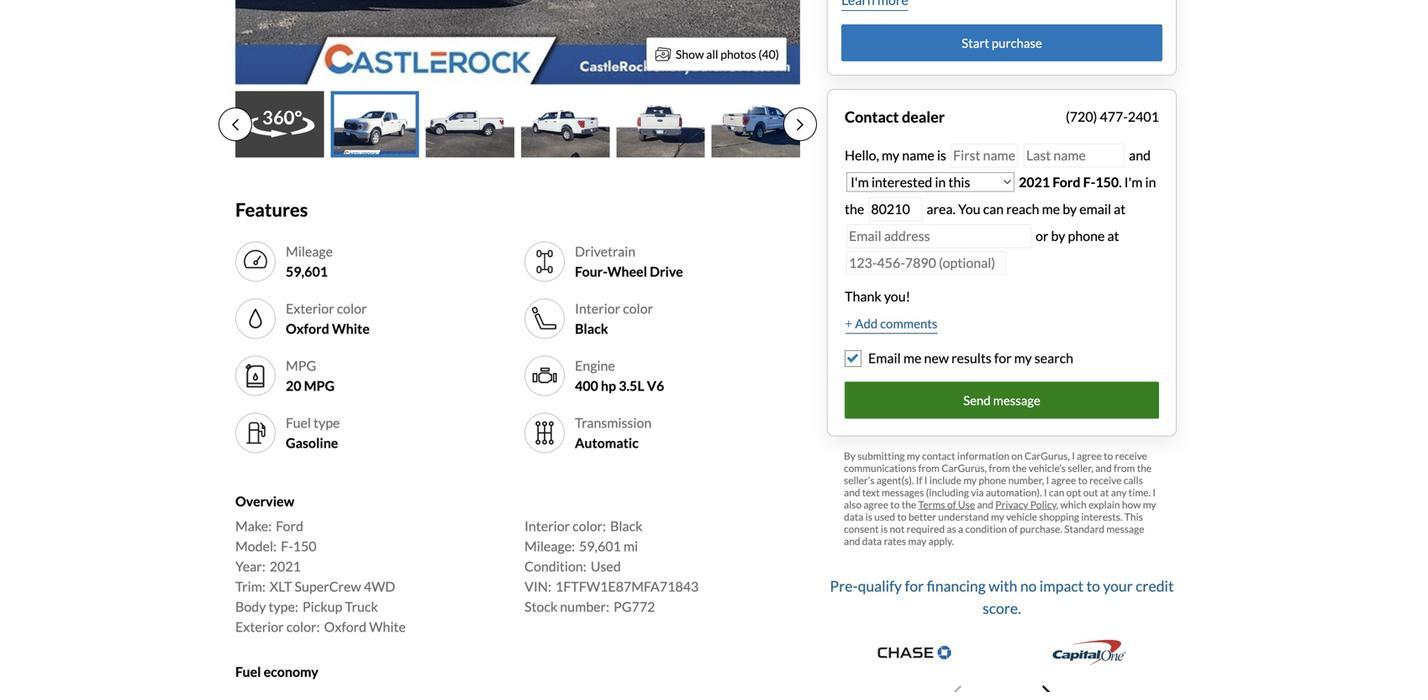 Task type: vqa. For each thing, say whether or not it's contained in the screenshot.


Task type: describe. For each thing, give the bounding box(es) containing it.
mpg image
[[242, 363, 269, 390]]

vehicle full photo image
[[235, 0, 800, 84]]

pre-qualify for financing with no impact to your credit score. button
[[827, 568, 1177, 693]]

vehicle
[[1006, 511, 1037, 523]]

and left text
[[844, 487, 860, 499]]

comments
[[880, 316, 938, 331]]

Zip code field
[[869, 198, 922, 222]]

Email address email field
[[847, 225, 1031, 248]]

hello, my name is
[[845, 147, 949, 164]]

purchase.
[[1020, 523, 1062, 536]]

transmission automatic
[[575, 415, 652, 451]]

stock
[[525, 599, 558, 616]]

and up i'm
[[1126, 147, 1151, 164]]

to inside , which explain how my data is used to better understand my vehicle shopping interests. this consent is not required as a condition of purchase. standard message and data rates may apply.
[[897, 511, 907, 523]]

text
[[862, 487, 880, 499]]

consent
[[844, 523, 879, 536]]

body
[[235, 599, 266, 616]]

message inside , which explain how my data is used to better understand my vehicle shopping interests. this consent is not required as a condition of purchase. standard message and data rates may apply.
[[1107, 523, 1145, 536]]

privacy policy link
[[996, 499, 1056, 511]]

pre-qualify for financing with no impact to your credit score.
[[830, 577, 1174, 617]]

the left terms
[[902, 499, 916, 511]]

type
[[314, 415, 340, 431]]

number,
[[1008, 475, 1044, 487]]

1 horizontal spatial agree
[[1051, 475, 1076, 487]]

and right seller,
[[1096, 462, 1112, 475]]

Phone (optional) telephone field
[[847, 251, 1006, 275]]

fuel type image
[[242, 420, 269, 447]]

477-
[[1100, 109, 1128, 125]]

view vehicle photo 4 image
[[521, 91, 610, 158]]

First name field
[[951, 144, 1018, 168]]

truck
[[345, 599, 378, 616]]

v6
[[647, 378, 664, 394]]

privacy
[[996, 499, 1028, 511]]

view vehicle photo 3 image
[[426, 91, 514, 158]]

interior color: black mileage: 59,601 mi condition: used vin: 1ftfw1e87mfa71843 stock number: pg772
[[525, 518, 699, 616]]

search
[[1035, 350, 1074, 367]]

mpg 20 mpg
[[286, 358, 335, 394]]

number:
[[560, 599, 609, 616]]

start purchase
[[962, 35, 1042, 50]]

automatic
[[575, 435, 639, 451]]

any
[[1111, 487, 1127, 499]]

next page image
[[797, 118, 804, 131]]

i right vehicle's
[[1072, 450, 1075, 462]]

the inside ". i'm in the"
[[845, 201, 864, 217]]

1 vertical spatial at
[[1108, 228, 1119, 244]]

f- inside "make: ford model: f-150 year: 2021 trim: xlt supercrew 4wd body type: pickup truck exterior color: oxford white"
[[281, 539, 293, 555]]

2 from from the left
[[989, 462, 1010, 475]]

1 horizontal spatial 150
[[1096, 174, 1119, 190]]

this
[[1125, 511, 1143, 523]]

i left , in the right of the page
[[1044, 487, 1047, 499]]

my left 'name'
[[882, 147, 900, 164]]

by
[[844, 450, 856, 462]]

use
[[958, 499, 975, 511]]

1 horizontal spatial is
[[881, 523, 888, 536]]

thank you!
[[845, 288, 910, 305]]

terms
[[918, 499, 945, 511]]

out
[[1083, 487, 1098, 499]]

(including
[[926, 487, 969, 499]]

color for exterior color
[[337, 301, 367, 317]]

1 horizontal spatial for
[[994, 350, 1012, 367]]

i'm
[[1124, 174, 1143, 190]]

color: inside "make: ford model: f-150 year: 2021 trim: xlt supercrew 4wd body type: pickup truck exterior color: oxford white"
[[286, 619, 320, 636]]

1 vertical spatial data
[[862, 536, 882, 548]]

0 vertical spatial of
[[947, 499, 956, 511]]

supercrew
[[295, 579, 361, 595]]

my up "if"
[[907, 450, 920, 462]]

contact
[[922, 450, 955, 462]]

new
[[924, 350, 949, 367]]

exterior color oxford white
[[286, 301, 370, 337]]

also
[[844, 499, 862, 511]]

required
[[907, 523, 945, 536]]

seller,
[[1068, 462, 1094, 475]]

add comments button
[[845, 314, 938, 335]]

four-
[[575, 264, 607, 280]]

pickup
[[303, 599, 342, 616]]

view vehicle photo 6 image
[[712, 91, 800, 158]]

economy
[[264, 664, 318, 681]]

the up time.
[[1137, 462, 1152, 475]]

year:
[[235, 559, 265, 575]]

oxford inside exterior color oxford white
[[286, 321, 329, 337]]

1 vertical spatial me
[[904, 350, 922, 367]]

2 horizontal spatial is
[[937, 147, 946, 164]]

area.
[[927, 201, 956, 217]]

overview
[[235, 493, 294, 510]]

0 vertical spatial at
[[1114, 201, 1126, 217]]

thank
[[845, 288, 882, 305]]

by submitting my contact information on cargurus, i agree to receive communications from cargurus, from the vehicle's seller, and from the seller's agent(s). if i include my phone number, i agree to receive calls and text messages (including via automation). i can opt out at any time. i also agree to the
[[844, 450, 1156, 511]]

no
[[1020, 577, 1037, 595]]

chevron right image
[[1042, 685, 1052, 693]]

1 vertical spatial by
[[1051, 228, 1065, 244]]

qualify
[[858, 577, 902, 595]]

interior color black
[[575, 301, 653, 337]]

view vehicle photo 5 image
[[616, 91, 705, 158]]

interior color image
[[531, 306, 558, 332]]

trim:
[[235, 579, 266, 595]]

engine
[[575, 358, 615, 374]]

1 vertical spatial mpg
[[304, 378, 335, 394]]

(40)
[[759, 47, 779, 61]]

3 from from the left
[[1114, 462, 1135, 475]]

condition
[[965, 523, 1007, 536]]

used
[[591, 559, 621, 575]]

features
[[235, 199, 308, 221]]

2021 inside "make: ford model: f-150 year: 2021 trim: xlt supercrew 4wd body type: pickup truck exterior color: oxford white"
[[270, 559, 301, 575]]

chevron left image
[[952, 685, 962, 693]]

explain
[[1089, 499, 1120, 511]]

4wd
[[364, 579, 395, 595]]

gasoline
[[286, 435, 338, 451]]

information
[[957, 450, 1010, 462]]

rates
[[884, 536, 906, 548]]

interests.
[[1081, 511, 1123, 523]]

model:
[[235, 539, 277, 555]]

and inside , which explain how my data is used to better understand my vehicle shopping interests. this consent is not required as a condition of purchase. standard message and data rates may apply.
[[844, 536, 860, 548]]

messages
[[882, 487, 924, 499]]

photos
[[721, 47, 756, 61]]

i right "if"
[[925, 475, 928, 487]]

seller's
[[844, 475, 875, 487]]

can inside by submitting my contact information on cargurus, i agree to receive communications from cargurus, from the vehicle's seller, and from the seller's agent(s). if i include my phone number, i agree to receive calls and text messages (including via automation). i can opt out at any time. i also agree to the
[[1049, 487, 1065, 499]]

condition:
[[525, 559, 587, 575]]

contact dealer
[[845, 107, 945, 126]]

to up which
[[1078, 475, 1088, 487]]

oxford inside "make: ford model: f-150 year: 2021 trim: xlt supercrew 4wd body type: pickup truck exterior color: oxford white"
[[324, 619, 367, 636]]

fuel for fuel type gasoline
[[286, 415, 311, 431]]

20
[[286, 378, 301, 394]]

phone inside by submitting my contact information on cargurus, i agree to receive communications from cargurus, from the vehicle's seller, and from the seller's agent(s). if i include my phone number, i agree to receive calls and text messages (including via automation). i can opt out at any time. i also agree to the
[[979, 475, 1006, 487]]

you
[[958, 201, 981, 217]]

communications
[[844, 462, 916, 475]]

color for interior color
[[623, 301, 653, 317]]

send
[[963, 393, 991, 408]]

ford for f-
[[1053, 174, 1081, 190]]



Task type: locate. For each thing, give the bounding box(es) containing it.
fuel left 'economy'
[[235, 664, 261, 681]]

calls
[[1124, 475, 1143, 487]]

is left used
[[866, 511, 873, 523]]

black for color:
[[610, 518, 643, 535]]

agree
[[1077, 450, 1102, 462], [1051, 475, 1076, 487], [864, 499, 889, 511]]

0 vertical spatial ford
[[1053, 174, 1081, 190]]

at right out
[[1100, 487, 1109, 499]]

2 vertical spatial at
[[1100, 487, 1109, 499]]

1 vertical spatial for
[[905, 577, 924, 595]]

cargurus, up via
[[942, 462, 987, 475]]

1 vertical spatial agree
[[1051, 475, 1076, 487]]

0 vertical spatial data
[[844, 511, 864, 523]]

color inside interior color black
[[623, 301, 653, 317]]

may
[[908, 536, 927, 548]]

1 horizontal spatial interior
[[575, 301, 620, 317]]

message
[[993, 393, 1041, 408], [1107, 523, 1145, 536]]

0 horizontal spatial can
[[983, 201, 1004, 217]]

by left email
[[1063, 201, 1077, 217]]

1 vertical spatial 59,601
[[579, 539, 621, 555]]

oxford up the mpg 20 mpg
[[286, 321, 329, 337]]

1 horizontal spatial color
[[623, 301, 653, 317]]

0 vertical spatial can
[[983, 201, 1004, 217]]

results
[[952, 350, 992, 367]]

xlt
[[270, 579, 292, 595]]

0 vertical spatial phone
[[1068, 228, 1105, 244]]

type:
[[269, 599, 298, 616]]

i right number,
[[1046, 475, 1049, 487]]

of inside , which explain how my data is used to better understand my vehicle shopping interests. this consent is not required as a condition of purchase. standard message and data rates may apply.
[[1009, 523, 1018, 536]]

hp
[[601, 378, 616, 394]]

1 vertical spatial of
[[1009, 523, 1018, 536]]

color inside exterior color oxford white
[[337, 301, 367, 317]]

1 horizontal spatial f-
[[1083, 174, 1096, 190]]

agree up out
[[1077, 450, 1102, 462]]

and right use
[[977, 499, 994, 511]]

2 color from the left
[[623, 301, 653, 317]]

at
[[1114, 201, 1126, 217], [1108, 228, 1119, 244], [1100, 487, 1109, 499]]

vehicle's
[[1029, 462, 1066, 475]]

the up the "automation)."
[[1012, 462, 1027, 475]]

1 horizontal spatial phone
[[1068, 228, 1105, 244]]

phone down email
[[1068, 228, 1105, 244]]

0 vertical spatial agree
[[1077, 450, 1102, 462]]

0 horizontal spatial is
[[866, 511, 873, 523]]

automation).
[[986, 487, 1042, 499]]

exterior inside exterior color oxford white
[[286, 301, 334, 317]]

from left on
[[989, 462, 1010, 475]]

0 vertical spatial message
[[993, 393, 1041, 408]]

drivetrain
[[575, 243, 636, 260]]

0 vertical spatial interior
[[575, 301, 620, 317]]

0 vertical spatial 150
[[1096, 174, 1119, 190]]

send message button
[[845, 382, 1159, 419]]

1 horizontal spatial from
[[989, 462, 1010, 475]]

wheel
[[607, 264, 647, 280]]

message right send
[[993, 393, 1041, 408]]

mpg right 20
[[304, 378, 335, 394]]

oxford
[[286, 321, 329, 337], [324, 619, 367, 636]]

plus image
[[846, 320, 852, 328]]

which
[[1061, 499, 1087, 511]]

can right you
[[983, 201, 1004, 217]]

0 horizontal spatial color
[[337, 301, 367, 317]]

2021 ford f-150
[[1019, 174, 1119, 190]]

to inside pre-qualify for financing with no impact to your credit score.
[[1087, 577, 1100, 595]]

2 vertical spatial agree
[[864, 499, 889, 511]]

0 horizontal spatial phone
[[979, 475, 1006, 487]]

2 horizontal spatial from
[[1114, 462, 1135, 475]]

0 horizontal spatial agree
[[864, 499, 889, 511]]

2021 up xlt
[[270, 559, 301, 575]]

interior inside interior color black
[[575, 301, 620, 317]]

and
[[1126, 147, 1151, 164], [1096, 462, 1112, 475], [844, 487, 860, 499], [977, 499, 994, 511], [844, 536, 860, 548]]

a
[[958, 523, 963, 536]]

color: up used
[[573, 518, 606, 535]]

150 inside "make: ford model: f-150 year: 2021 trim: xlt supercrew 4wd body type: pickup truck exterior color: oxford white"
[[293, 539, 317, 555]]

black up mi
[[610, 518, 643, 535]]

0 horizontal spatial from
[[918, 462, 940, 475]]

1 vertical spatial receive
[[1090, 475, 1122, 487]]

exterior down body at the bottom
[[235, 619, 284, 636]]

and down the also on the right bottom of page
[[844, 536, 860, 548]]

better
[[909, 511, 936, 523]]

mi
[[624, 539, 638, 555]]

interior for interior color black
[[575, 301, 620, 317]]

ford
[[1053, 174, 1081, 190], [276, 518, 303, 535]]

1 vertical spatial f-
[[281, 539, 293, 555]]

on
[[1012, 450, 1023, 462]]

for right the results at the right of page
[[994, 350, 1012, 367]]

my left search
[[1014, 350, 1032, 367]]

ford for model:
[[276, 518, 303, 535]]

color:
[[573, 518, 606, 535], [286, 619, 320, 636]]

oxford down 'truck'
[[324, 619, 367, 636]]

start purchase button
[[841, 24, 1163, 61]]

1 vertical spatial white
[[369, 619, 406, 636]]

to right used
[[897, 511, 907, 523]]

1 vertical spatial interior
[[525, 518, 570, 535]]

interior
[[575, 301, 620, 317], [525, 518, 570, 535]]

0 vertical spatial 59,601
[[286, 264, 328, 280]]

1 vertical spatial ford
[[276, 518, 303, 535]]

from up (including
[[918, 462, 940, 475]]

0 vertical spatial me
[[1042, 201, 1060, 217]]

from
[[918, 462, 940, 475], [989, 462, 1010, 475], [1114, 462, 1135, 475]]

0 horizontal spatial for
[[905, 577, 924, 595]]

1 horizontal spatial color:
[[573, 518, 606, 535]]

can
[[983, 201, 1004, 217], [1049, 487, 1065, 499]]

0 vertical spatial oxford
[[286, 321, 329, 337]]

1 horizontal spatial me
[[1042, 201, 1060, 217]]

transmission image
[[531, 420, 558, 447]]

0 horizontal spatial 59,601
[[286, 264, 328, 280]]

black for color
[[575, 321, 608, 337]]

0 vertical spatial for
[[994, 350, 1012, 367]]

1 horizontal spatial exterior
[[286, 301, 334, 317]]

black up engine
[[575, 321, 608, 337]]

black inside interior color black
[[575, 321, 608, 337]]

my left vehicle in the bottom right of the page
[[991, 511, 1004, 523]]

0 vertical spatial mpg
[[286, 358, 316, 374]]

all
[[706, 47, 718, 61]]

make:
[[235, 518, 272, 535]]

0 horizontal spatial message
[[993, 393, 1041, 408]]

1 color from the left
[[337, 301, 367, 317]]

1 horizontal spatial ford
[[1053, 174, 1081, 190]]

0 horizontal spatial black
[[575, 321, 608, 337]]

color: inside interior color: black mileage: 59,601 mi condition: used vin: 1ftfw1e87mfa71843 stock number: pg772
[[573, 518, 606, 535]]

dealer
[[902, 107, 945, 126]]

0 horizontal spatial fuel
[[235, 664, 261, 681]]

f- right model:
[[281, 539, 293, 555]]

via
[[971, 487, 984, 499]]

0 vertical spatial black
[[575, 321, 608, 337]]

ford down last name field
[[1053, 174, 1081, 190]]

1 horizontal spatial 2021
[[1019, 174, 1050, 190]]

message down how
[[1107, 523, 1145, 536]]

1 vertical spatial can
[[1049, 487, 1065, 499]]

f- up email
[[1083, 174, 1096, 190]]

your
[[1103, 577, 1133, 595]]

interior up mileage:
[[525, 518, 570, 535]]

0 horizontal spatial 150
[[293, 539, 317, 555]]

0 horizontal spatial cargurus,
[[942, 462, 987, 475]]

data left rates
[[862, 536, 882, 548]]

white inside "make: ford model: f-150 year: 2021 trim: xlt supercrew 4wd body type: pickup truck exterior color: oxford white"
[[369, 619, 406, 636]]

1 horizontal spatial cargurus,
[[1025, 450, 1070, 462]]

me left 'new'
[[904, 350, 922, 367]]

if
[[916, 475, 923, 487]]

1 vertical spatial 2021
[[270, 559, 301, 575]]

to down agent(s).
[[890, 499, 900, 511]]

0 vertical spatial fuel
[[286, 415, 311, 431]]

shopping
[[1039, 511, 1079, 523]]

view vehicle photo 1 image
[[235, 91, 324, 158]]

black
[[575, 321, 608, 337], [610, 518, 643, 535]]

at down email
[[1108, 228, 1119, 244]]

my right how
[[1143, 499, 1156, 511]]

0 horizontal spatial of
[[947, 499, 956, 511]]

0 vertical spatial f-
[[1083, 174, 1096, 190]]

1 vertical spatial exterior
[[235, 619, 284, 636]]

color: down the "pickup"
[[286, 619, 320, 636]]

receive up the explain
[[1090, 475, 1122, 487]]

1 horizontal spatial black
[[610, 518, 643, 535]]

0 horizontal spatial interior
[[525, 518, 570, 535]]

fuel inside fuel type gasoline
[[286, 415, 311, 431]]

at inside by submitting my contact information on cargurus, i agree to receive communications from cargurus, from the vehicle's seller, and from the seller's agent(s). if i include my phone number, i agree to receive calls and text messages (including via automation). i can opt out at any time. i also agree to the
[[1100, 487, 1109, 499]]

drivetrain image
[[531, 248, 558, 275]]

exterior inside "make: ford model: f-150 year: 2021 trim: xlt supercrew 4wd body type: pickup truck exterior color: oxford white"
[[235, 619, 284, 636]]

exterior
[[286, 301, 334, 317], [235, 619, 284, 636]]

of left use
[[947, 499, 956, 511]]

1 vertical spatial oxford
[[324, 619, 367, 636]]

ford down overview
[[276, 518, 303, 535]]

black inside interior color: black mileage: 59,601 mi condition: used vin: 1ftfw1e87mfa71843 stock number: pg772
[[610, 518, 643, 535]]

. i'm in the
[[845, 174, 1156, 217]]

0 vertical spatial receive
[[1115, 450, 1147, 462]]

include
[[930, 475, 962, 487]]

0 vertical spatial by
[[1063, 201, 1077, 217]]

exterior down the mileage 59,601
[[286, 301, 334, 317]]

59,601 inside interior color: black mileage: 59,601 mi condition: used vin: 1ftfw1e87mfa71843 stock number: pg772
[[579, 539, 621, 555]]

phone up terms of use and privacy policy
[[979, 475, 1006, 487]]

1 vertical spatial fuel
[[235, 664, 261, 681]]

or by phone at
[[1036, 228, 1119, 244]]

show all photos (40)
[[676, 47, 779, 61]]

white inside exterior color oxford white
[[332, 321, 370, 337]]

0 vertical spatial color:
[[573, 518, 606, 535]]

Last name field
[[1024, 144, 1125, 168]]

the left zip code field
[[845, 201, 864, 217]]

cargurus,
[[1025, 450, 1070, 462], [942, 462, 987, 475]]

0 vertical spatial 2021
[[1019, 174, 1050, 190]]

message inside "button"
[[993, 393, 1041, 408]]

cargurus, right on
[[1025, 450, 1070, 462]]

add
[[855, 316, 878, 331]]

150 left i'm
[[1096, 174, 1119, 190]]

1ftfw1e87mfa71843
[[556, 579, 699, 595]]

fuel up gasoline
[[286, 415, 311, 431]]

0 horizontal spatial ford
[[276, 518, 303, 535]]

at right email
[[1114, 201, 1126, 217]]

pg772
[[614, 599, 655, 616]]

email
[[868, 350, 901, 367]]

interior down four- on the top left of page
[[575, 301, 620, 317]]

is right 'name'
[[937, 147, 946, 164]]

prev page image
[[232, 118, 239, 131]]

is left not
[[881, 523, 888, 536]]

receive up the calls
[[1115, 450, 1147, 462]]

tab list
[[219, 91, 817, 158]]

0 horizontal spatial f-
[[281, 539, 293, 555]]

2 horizontal spatial agree
[[1077, 450, 1102, 462]]

0 horizontal spatial exterior
[[235, 619, 284, 636]]

as
[[947, 523, 956, 536]]

view vehicle photo 2 image
[[331, 91, 419, 158]]

start
[[962, 35, 989, 50]]

1 vertical spatial phone
[[979, 475, 1006, 487]]

receive
[[1115, 450, 1147, 462], [1090, 475, 1122, 487]]

white down 'truck'
[[369, 619, 406, 636]]

interior inside interior color: black mileage: 59,601 mi condition: used vin: 1ftfw1e87mfa71843 stock number: pg772
[[525, 518, 570, 535]]

0 horizontal spatial me
[[904, 350, 922, 367]]

59,601 inside the mileage 59,601
[[286, 264, 328, 280]]

0 vertical spatial white
[[332, 321, 370, 337]]

from up any
[[1114, 462, 1135, 475]]

1 vertical spatial color:
[[286, 619, 320, 636]]

apply.
[[929, 536, 954, 548]]

mpg up 20
[[286, 358, 316, 374]]

policy
[[1030, 499, 1056, 511]]

mileage 59,601
[[286, 243, 333, 280]]

hello,
[[845, 147, 879, 164]]

fuel for fuel economy
[[235, 664, 261, 681]]

of down privacy
[[1009, 523, 1018, 536]]

interior for interior color: black mileage: 59,601 mi condition: used vin: 1ftfw1e87mfa71843 stock number: pg772
[[525, 518, 570, 535]]

1 vertical spatial 150
[[293, 539, 317, 555]]

,
[[1056, 499, 1059, 511]]

in
[[1145, 174, 1156, 190]]

0 vertical spatial exterior
[[286, 301, 334, 317]]

by right or
[[1051, 228, 1065, 244]]

1 vertical spatial black
[[610, 518, 643, 535]]

understand
[[938, 511, 989, 523]]

mileage image
[[242, 248, 269, 275]]

150 up supercrew
[[293, 539, 317, 555]]

agree right the also on the right bottom of page
[[864, 499, 889, 511]]

0 horizontal spatial color:
[[286, 619, 320, 636]]

of
[[947, 499, 956, 511], [1009, 523, 1018, 536]]

1 horizontal spatial can
[[1049, 487, 1065, 499]]

agent(s).
[[877, 475, 914, 487]]

exterior color image
[[242, 306, 269, 332]]

drive
[[650, 264, 683, 280]]

can left "opt"
[[1049, 487, 1065, 499]]

me
[[1042, 201, 1060, 217], [904, 350, 922, 367]]

1 vertical spatial message
[[1107, 523, 1145, 536]]

ford inside "make: ford model: f-150 year: 2021 trim: xlt supercrew 4wd body type: pickup truck exterior color: oxford white"
[[276, 518, 303, 535]]

59,601 up used
[[579, 539, 621, 555]]

fuel economy
[[235, 664, 318, 681]]

i right time.
[[1153, 487, 1156, 499]]

me right reach
[[1042, 201, 1060, 217]]

terms of use and privacy policy
[[918, 499, 1056, 511]]

1 horizontal spatial fuel
[[286, 415, 311, 431]]

for inside pre-qualify for financing with no impact to your credit score.
[[905, 577, 924, 595]]

59,601 down the mileage at the left
[[286, 264, 328, 280]]

engine image
[[531, 363, 558, 390]]

white up the mpg 20 mpg
[[332, 321, 370, 337]]

2021 up area. you can reach me by email at
[[1019, 174, 1050, 190]]

1 horizontal spatial 59,601
[[579, 539, 621, 555]]

impact
[[1040, 577, 1084, 595]]

1 from from the left
[[918, 462, 940, 475]]

1 horizontal spatial of
[[1009, 523, 1018, 536]]

submitting
[[858, 450, 905, 462]]

to left your
[[1087, 577, 1100, 595]]

vin:
[[525, 579, 551, 595]]

to right seller,
[[1104, 450, 1113, 462]]

0 horizontal spatial 2021
[[270, 559, 301, 575]]

terms of use link
[[918, 499, 975, 511]]

1 horizontal spatial message
[[1107, 523, 1145, 536]]

not
[[890, 523, 905, 536]]

data
[[844, 511, 864, 523], [862, 536, 882, 548]]

agree up , in the right of the page
[[1051, 475, 1076, 487]]

for right qualify
[[905, 577, 924, 595]]

my right include
[[964, 475, 977, 487]]

3.5l
[[619, 378, 644, 394]]

drivetrain four-wheel drive
[[575, 243, 683, 280]]

used
[[874, 511, 895, 523]]

score.
[[983, 600, 1021, 617]]

data down text
[[844, 511, 864, 523]]

transmission
[[575, 415, 652, 431]]

is
[[937, 147, 946, 164], [866, 511, 873, 523], [881, 523, 888, 536]]

show
[[676, 47, 704, 61]]

59,601
[[286, 264, 328, 280], [579, 539, 621, 555]]



